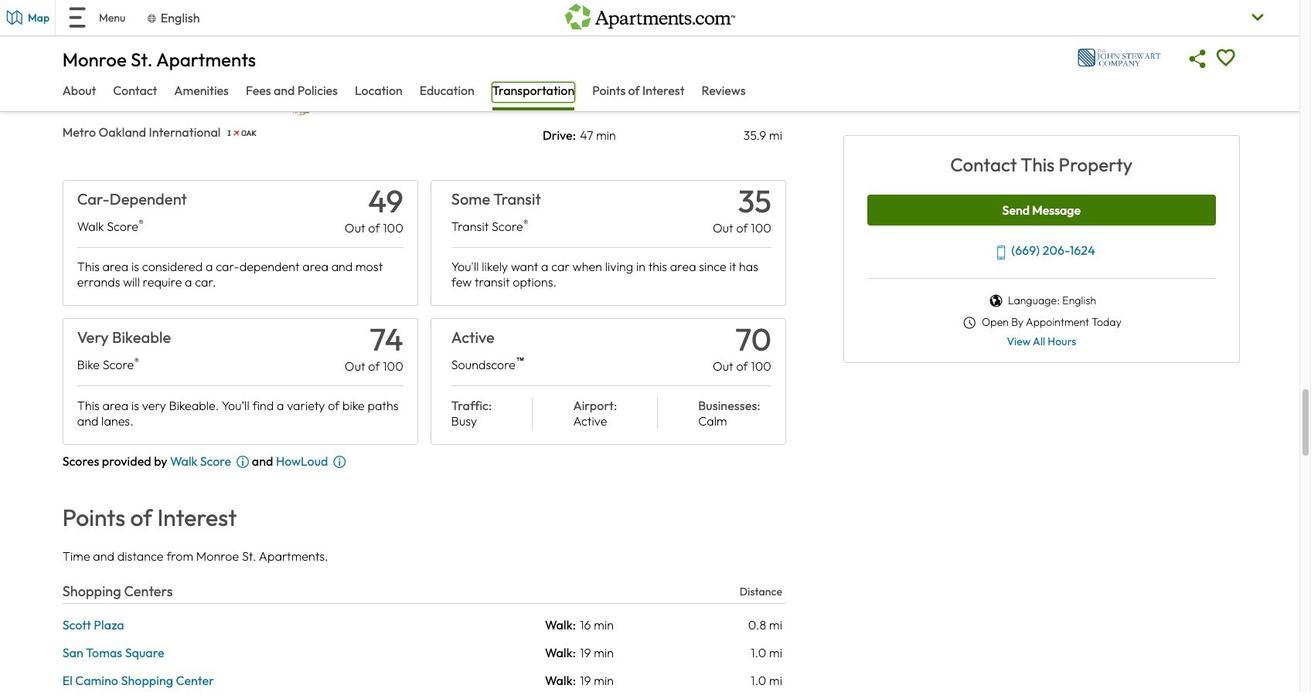 Task type: describe. For each thing, give the bounding box(es) containing it.
san josé international image
[[289, 95, 319, 117]]

property management company logo image
[[1077, 40, 1163, 75]]



Task type: vqa. For each thing, say whether or not it's contained in the screenshot.
San José International image
yes



Task type: locate. For each thing, give the bounding box(es) containing it.
oakland international image
[[225, 125, 259, 146]]

apartments.com logo image
[[565, 0, 735, 29]]

share listing image
[[1184, 45, 1212, 73]]



